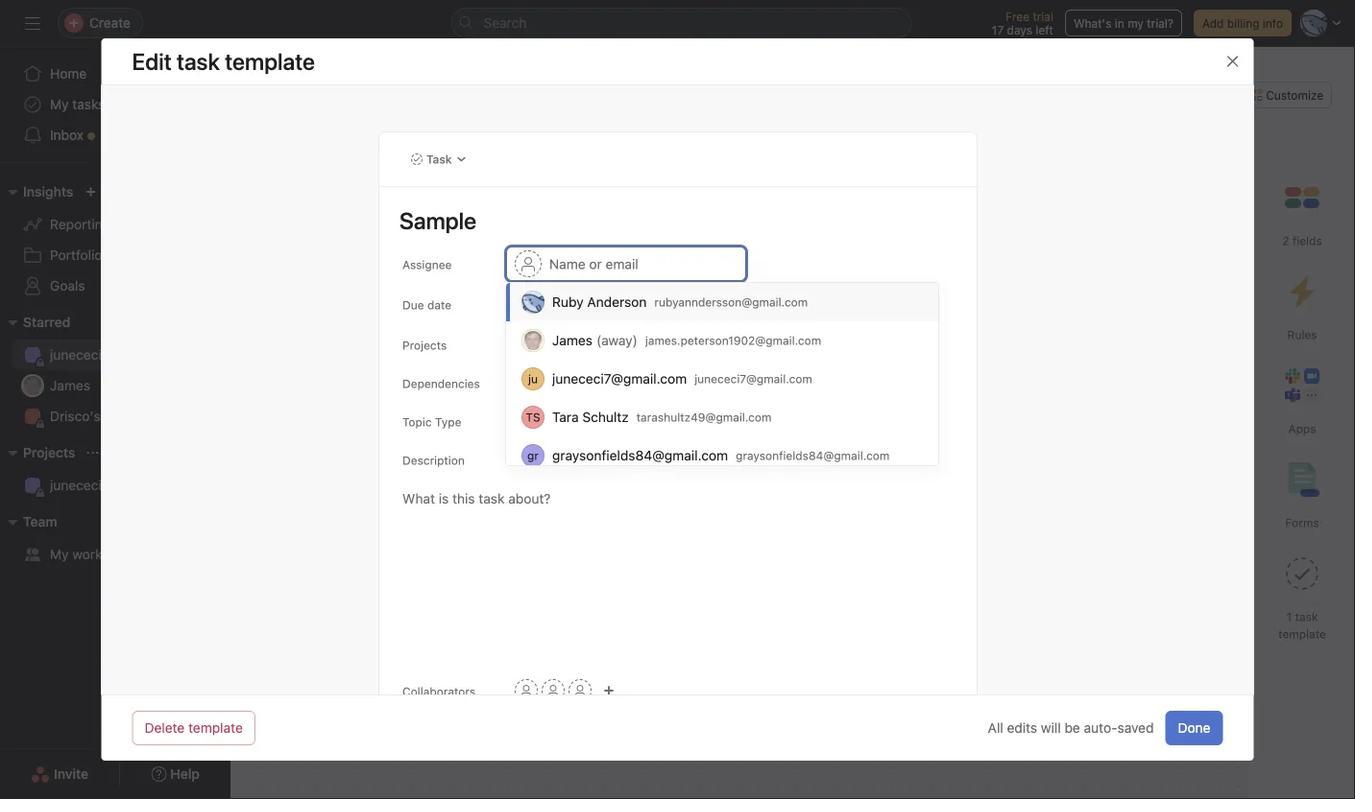 Task type: describe. For each thing, give the bounding box(es) containing it.
add dependencies button
[[506, 370, 626, 397]]

close image
[[1225, 54, 1240, 69]]

remove from starred image
[[572, 74, 587, 89]]

2
[[1282, 234, 1289, 248]]

my workspace
[[50, 547, 139, 563]]

when
[[1094, 464, 1126, 477]]

junececi7 inside projects element
[[50, 478, 109, 494]]

happen
[[1094, 481, 1135, 495]]

1 horizontal spatial template
[[1278, 628, 1326, 642]]

17
[[992, 23, 1004, 36]]

my for my workspace
[[50, 547, 69, 563]]

auto-
[[1084, 721, 1117, 737]]

be
[[1065, 721, 1080, 737]]

move
[[1162, 464, 1192, 477]]

workspace
[[72, 547, 139, 563]]

goals
[[50, 278, 85, 294]]

projects element
[[0, 436, 230, 505]]

all
[[988, 721, 1003, 737]]

topic
[[402, 416, 431, 429]]

gr
[[527, 449, 539, 463]]

james for james (away) james.peterson1902@gmail.com
[[552, 333, 593, 349]]

ts
[[526, 411, 540, 424]]

insights button
[[0, 181, 73, 204]]

free trial 17 days left
[[992, 10, 1053, 36]]

0 horizontal spatial graysonfields84@gmail.com
[[552, 448, 728, 464]]

board link
[[417, 118, 470, 139]]

0 horizontal spatial junececi7@gmail.com
[[552, 371, 687, 387]]

due
[[402, 299, 424, 312]]

tara schultz tarashultz49@gmail.com
[[552, 410, 772, 425]]

james.peterson1902@gmail.com
[[645, 334, 821, 348]]

global element
[[0, 47, 230, 162]]

/ for junececi7 / ruby 1:1 link in projects element
[[113, 478, 117, 494]]

1:1 inside starred element
[[155, 347, 171, 363]]

two minutes
[[433, 425, 593, 462]]

home link
[[12, 59, 219, 89]]

what's in my trial? button
[[1065, 10, 1182, 36]]

delete template button
[[132, 712, 255, 746]]

my tasks
[[50, 97, 105, 112]]

team's
[[385, 471, 434, 489]]

rubyanndersson@gmail.com
[[654, 296, 808, 309]]

what's
[[1074, 16, 1112, 30]]

next
[[955, 659, 983, 675]]

work flowing.
[[277, 490, 372, 509]]

add for add dependencies
[[514, 376, 536, 390]]

tasks for my tasks
[[72, 97, 105, 112]]

calendar
[[600, 121, 657, 136]]

all edits will be auto-saved
[[988, 721, 1154, 737]]

projects inside dropdown button
[[23, 445, 75, 461]]

workflow
[[696, 121, 755, 136]]

0 horizontal spatial ra
[[311, 73, 331, 91]]

junececi7 / ruby 1:1 inside projects element
[[50, 478, 171, 494]]

junececi7@gmail.com junececi7@gmail.com
[[552, 371, 812, 387]]

calendar link
[[585, 118, 657, 139]]

board
[[432, 121, 470, 136]]

how are tasks being added to this project?
[[719, 340, 975, 389]]

what's in my trial?
[[1074, 16, 1174, 30]]

to inside when tasks move to this section, what should happen automatically?
[[1195, 464, 1206, 477]]

0 vertical spatial projects
[[402, 339, 446, 352]]

junececi7 / ruby 1:1 link inside projects element
[[12, 471, 219, 501]]

add billing info button
[[1194, 10, 1292, 36]]

ruby inside ruby anderson option
[[552, 294, 584, 310]]

junececi7 / ruby 1:1 inside starred element
[[50, 347, 171, 363]]

rules
[[1287, 328, 1317, 342]]

Name or email text field
[[506, 247, 746, 281]]

add to projects button
[[506, 331, 608, 358]]

dashboard
[[817, 121, 886, 136]]

projects button
[[0, 442, 75, 465]]

delete template
[[145, 721, 243, 737]]

starred element
[[0, 305, 230, 436]]

delete
[[145, 721, 185, 737]]

james for james
[[50, 378, 90, 394]]

tasks inside how are tasks being added to this project?
[[795, 340, 841, 363]]

in inside button
[[1115, 16, 1124, 30]]

this project?
[[794, 367, 900, 389]]

team
[[23, 514, 57, 530]]

description
[[402, 454, 464, 468]]

my workspace link
[[12, 540, 219, 570]]

task button
[[402, 146, 475, 173]]

graysonfields84@gmail.com graysonfields84@gmail.com
[[552, 448, 890, 464]]

my
[[1128, 16, 1144, 30]]

ruby inside starred element
[[120, 347, 152, 363]]

free
[[1006, 10, 1030, 23]]

2 horizontal spatial ra
[[1114, 88, 1129, 102]]

insights
[[23, 184, 73, 200]]

workflow
[[277, 425, 396, 462]]

1
[[1287, 611, 1292, 624]]

forms
[[1285, 517, 1319, 530]]

starred button
[[0, 311, 70, 334]]

messages
[[925, 121, 989, 136]]

should
[[1311, 464, 1348, 477]]

left
[[1036, 23, 1053, 36]]

info
[[1263, 16, 1283, 30]]

how
[[719, 340, 758, 363]]

insights element
[[0, 175, 230, 305]]

template inside button
[[188, 721, 243, 737]]

task templates
[[698, 479, 782, 493]]

2 fields
[[1282, 234, 1322, 248]]

1 junececi7 / ruby 1:1 link from the top
[[12, 340, 219, 371]]

task template
[[177, 48, 315, 75]]

to inside button
[[540, 338, 551, 351]]

invite button
[[18, 758, 101, 792]]

due date
[[402, 299, 451, 312]]



Task type: vqa. For each thing, say whether or not it's contained in the screenshot.
&
no



Task type: locate. For each thing, give the bounding box(es) containing it.
0 vertical spatial your
[[459, 387, 517, 424]]

reporting
[[50, 217, 111, 232]]

Template Name text field
[[390, 199, 953, 243]]

junececi7 / ruby 1:1 up teams element
[[50, 478, 171, 494]]

task down graysonfields84@gmail.com graysonfields84@gmail.com in the bottom of the page
[[698, 479, 724, 493]]

dashboard link
[[801, 118, 886, 139]]

tasks up this project?
[[795, 340, 841, 363]]

invite
[[54, 767, 89, 783]]

0 vertical spatial my
[[50, 97, 69, 112]]

1 horizontal spatial james
[[552, 333, 593, 349]]

2 horizontal spatial tasks
[[1129, 464, 1158, 477]]

reporting link
[[12, 209, 219, 240]]

home
[[50, 66, 87, 82]]

task inside button
[[426, 153, 451, 166]]

1 vertical spatial projects
[[23, 445, 75, 461]]

my up inbox
[[50, 97, 69, 112]]

section,
[[1233, 464, 1277, 477]]

ruby up teams element
[[120, 478, 152, 494]]

done button
[[1165, 712, 1223, 746]]

0 horizontal spatial task
[[426, 153, 451, 166]]

task for task
[[426, 153, 451, 166]]

trial?
[[1147, 16, 1174, 30]]

what
[[1280, 464, 1308, 477]]

my tasks link
[[12, 89, 219, 120]]

my
[[50, 97, 69, 112], [50, 547, 69, 563]]

2 vertical spatial tasks
[[1129, 464, 1158, 477]]

workflow link
[[680, 118, 755, 139]]

add for add billing info
[[1202, 16, 1224, 30]]

add or remove collaborators image
[[603, 686, 614, 697]]

1 vertical spatial ruby
[[120, 347, 152, 363]]

add up ts
[[514, 376, 536, 390]]

1 junececi7 / ruby 1:1 from the top
[[50, 347, 171, 363]]

process
[[438, 471, 494, 489]]

list
[[371, 121, 394, 136]]

0 horizontal spatial ju
[[272, 73, 285, 91]]

1:1 up drisco's drinks link on the left of page
[[155, 347, 171, 363]]

0 vertical spatial ja
[[527, 334, 539, 348]]

tasks down home
[[72, 97, 105, 112]]

1 vertical spatial ja
[[26, 379, 39, 393]]

1 vertical spatial junececi7 / ruby 1:1 link
[[12, 471, 219, 501]]

1 vertical spatial james
[[50, 378, 90, 394]]

1 horizontal spatial graysonfields84@gmail.com
[[736, 449, 890, 463]]

0 vertical spatial tasks
[[72, 97, 105, 112]]

2 junececi7 / ruby 1:1 link from the top
[[12, 471, 219, 501]]

junececi7 down projects dropdown button
[[50, 478, 109, 494]]

1 vertical spatial template
[[188, 721, 243, 737]]

ja inside starred element
[[26, 379, 39, 393]]

dependencies
[[402, 377, 480, 391]]

1 vertical spatial in
[[403, 425, 426, 462]]

to left projects
[[540, 338, 551, 351]]

james up dependencies
[[552, 333, 593, 349]]

2 horizontal spatial to
[[1195, 464, 1206, 477]]

to inside how are tasks being added to this project?
[[957, 340, 975, 363]]

None text field
[[357, 64, 535, 99]]

timeline
[[508, 121, 562, 136]]

in left my
[[1115, 16, 1124, 30]]

1 junececi7 from the top
[[50, 347, 109, 363]]

ja down starred dropdown button
[[26, 379, 39, 393]]

collaborators
[[402, 686, 475, 699]]

0 vertical spatial ruby
[[552, 294, 584, 310]]

(away)
[[596, 333, 638, 349]]

add for add to projects
[[514, 338, 536, 351]]

done
[[1178, 721, 1211, 737]]

automate
[[277, 471, 346, 489]]

drisco's drinks
[[50, 409, 143, 424]]

0 vertical spatial junececi7
[[50, 347, 109, 363]]

1 horizontal spatial ju
[[528, 373, 538, 386]]

to right added
[[957, 340, 975, 363]]

being
[[845, 340, 894, 363]]

james up drisco's
[[50, 378, 90, 394]]

teams element
[[0, 505, 230, 574]]

junececi7 / ruby 1:1 link up drisco's drinks link on the left of page
[[12, 340, 219, 371]]

team button
[[0, 511, 57, 534]]

are
[[763, 340, 790, 363]]

1 vertical spatial task
[[698, 479, 724, 493]]

ja left projects
[[527, 334, 539, 348]]

tasks left move
[[1129, 464, 1158, 477]]

0 vertical spatial in
[[1115, 16, 1124, 30]]

2 1:1 from the top
[[155, 478, 171, 494]]

1 horizontal spatial tasks
[[795, 340, 841, 363]]

messages link
[[909, 118, 989, 139]]

junececi7@gmail.com inside junececi7@gmail.com junececi7@gmail.com
[[695, 373, 812, 386]]

2 / from the top
[[113, 478, 117, 494]]

1 horizontal spatial ra
[[525, 296, 541, 309]]

1 horizontal spatial task
[[698, 479, 724, 493]]

in up team's
[[403, 425, 426, 462]]

projects
[[554, 338, 599, 351]]

ruby anderson rubyanndersson@gmail.com
[[552, 294, 808, 310]]

tasks for when tasks move to this section, what should happen automatically?
[[1129, 464, 1158, 477]]

hide sidebar image
[[25, 15, 40, 31]]

fields
[[1293, 234, 1322, 248]]

james inside starred element
[[50, 378, 90, 394]]

automatically?
[[1138, 481, 1219, 495]]

my inside teams element
[[50, 547, 69, 563]]

my down team
[[50, 547, 69, 563]]

1 vertical spatial junececi7
[[50, 478, 109, 494]]

add to projects
[[514, 338, 599, 351]]

edit
[[132, 48, 172, 75]]

1 horizontal spatial ja
[[527, 334, 539, 348]]

and
[[498, 471, 525, 489]]

task down board link
[[426, 153, 451, 166]]

1 my from the top
[[50, 97, 69, 112]]

share
[[1186, 88, 1217, 102]]

0 horizontal spatial ja
[[26, 379, 39, 393]]

saved
[[1117, 721, 1154, 737]]

1 / from the top
[[113, 347, 117, 363]]

start building your workflow in two minutes automate your team's process and keep work flowing.
[[277, 387, 593, 509]]

add left projects
[[514, 338, 536, 351]]

0 horizontal spatial to
[[540, 338, 551, 351]]

add left billing
[[1202, 16, 1224, 30]]

anderson
[[587, 294, 647, 310]]

edits
[[1007, 721, 1037, 737]]

james (away) james.peterson1902@gmail.com
[[552, 333, 821, 349]]

junececi7@gmail.com
[[552, 371, 687, 387], [695, 373, 812, 386]]

junececi7 / ruby 1:1 link up teams element
[[12, 471, 219, 501]]

0 horizontal spatial tasks
[[72, 97, 105, 112]]

0 vertical spatial junececi7 / ruby 1:1 link
[[12, 340, 219, 371]]

projects down drisco's
[[23, 445, 75, 461]]

0 horizontal spatial template
[[188, 721, 243, 737]]

junececi7 / ruby 1:1
[[50, 347, 171, 363], [50, 478, 171, 494]]

to left this
[[1195, 464, 1206, 477]]

2 horizontal spatial ju
[[1136, 88, 1145, 102]]

junececi7@gmail.com down 'how'
[[695, 373, 812, 386]]

1:1 up teams element
[[155, 478, 171, 494]]

start
[[277, 387, 341, 424]]

days
[[1007, 23, 1032, 36]]

2 vertical spatial ruby
[[120, 478, 152, 494]]

in inside start building your workflow in two minutes automate your team's process and keep work flowing.
[[403, 425, 426, 462]]

keep
[[529, 471, 563, 489]]

0 vertical spatial add
[[1202, 16, 1224, 30]]

1 vertical spatial tasks
[[795, 340, 841, 363]]

next button
[[942, 650, 996, 685]]

your up the two minutes
[[459, 387, 517, 424]]

junececi7 inside starred element
[[50, 347, 109, 363]]

template
[[1278, 628, 1326, 642], [188, 721, 243, 737]]

your
[[459, 387, 517, 424], [350, 471, 381, 489]]

when tasks move to this section, what should happen automatically?
[[1094, 464, 1348, 495]]

graysonfields84@gmail.com down tara schultz tarashultz49@gmail.com
[[552, 448, 728, 464]]

search
[[484, 15, 527, 31]]

/ up drisco's drinks link on the left of page
[[113, 347, 117, 363]]

2 my from the top
[[50, 547, 69, 563]]

2 junececi7 from the top
[[50, 478, 109, 494]]

0 vertical spatial task
[[426, 153, 451, 166]]

0 horizontal spatial your
[[350, 471, 381, 489]]

1 vertical spatial 1:1
[[155, 478, 171, 494]]

apps
[[1288, 423, 1316, 436]]

task
[[1295, 611, 1318, 624]]

ruby anderson option
[[506, 283, 938, 322]]

junececi7@gmail.com down (away)
[[552, 371, 687, 387]]

1:1
[[155, 347, 171, 363], [155, 478, 171, 494]]

tasks inside when tasks move to this section, what should happen automatically?
[[1129, 464, 1158, 477]]

this
[[1209, 464, 1230, 477]]

0 vertical spatial 1:1
[[155, 347, 171, 363]]

manually
[[738, 422, 793, 438]]

junececi7 down starred
[[50, 347, 109, 363]]

1 vertical spatial add
[[514, 338, 536, 351]]

0 horizontal spatial in
[[403, 425, 426, 462]]

0 horizontal spatial james
[[50, 378, 90, 394]]

1 horizontal spatial junececi7@gmail.com
[[695, 373, 812, 386]]

1 horizontal spatial projects
[[402, 339, 446, 352]]

date
[[427, 299, 451, 312]]

1 vertical spatial my
[[50, 547, 69, 563]]

template right delete in the left of the page
[[188, 721, 243, 737]]

ja
[[527, 334, 539, 348], [26, 379, 39, 393]]

add dependencies
[[514, 376, 618, 390]]

ju
[[272, 73, 285, 91], [1136, 88, 1145, 102], [528, 373, 538, 386]]

1 horizontal spatial in
[[1115, 16, 1124, 30]]

my inside global 'element'
[[50, 97, 69, 112]]

/ up teams element
[[113, 478, 117, 494]]

list link
[[355, 118, 394, 139]]

your left team's
[[350, 471, 381, 489]]

ruby inside projects element
[[120, 478, 152, 494]]

graysonfields84@gmail.com inside graysonfields84@gmail.com graysonfields84@gmail.com
[[736, 449, 890, 463]]

1 task template
[[1278, 611, 1326, 642]]

0 horizontal spatial projects
[[23, 445, 75, 461]]

will
[[1041, 721, 1061, 737]]

0 vertical spatial junececi7 / ruby 1:1
[[50, 347, 171, 363]]

task for task templates
[[698, 479, 724, 493]]

2 junececi7 / ruby 1:1 from the top
[[50, 478, 171, 494]]

search button
[[451, 8, 912, 38]]

1 vertical spatial /
[[113, 478, 117, 494]]

1:1 inside projects element
[[155, 478, 171, 494]]

edit task template
[[132, 48, 315, 75]]

tarashultz49@gmail.com
[[636, 411, 772, 424]]

junececi7 / ruby 1:1 up drisco's drinks link on the left of page
[[50, 347, 171, 363]]

0 vertical spatial james
[[552, 333, 593, 349]]

tasks
[[72, 97, 105, 112], [795, 340, 841, 363], [1129, 464, 1158, 477]]

ruby up projects
[[552, 294, 584, 310]]

ra inside ruby anderson option
[[525, 296, 541, 309]]

james
[[552, 333, 593, 349], [50, 378, 90, 394]]

template down task
[[1278, 628, 1326, 642]]

0 vertical spatial /
[[113, 347, 117, 363]]

1 horizontal spatial to
[[957, 340, 975, 363]]

topic type
[[402, 416, 461, 429]]

projects down due date
[[402, 339, 446, 352]]

search list box
[[451, 8, 912, 38]]

/ inside projects element
[[113, 478, 117, 494]]

/ for 2nd junececi7 / ruby 1:1 link from the bottom
[[113, 347, 117, 363]]

building
[[347, 387, 453, 424]]

tasks inside global 'element'
[[72, 97, 105, 112]]

portfolios link
[[12, 240, 219, 271]]

ruby up drinks
[[120, 347, 152, 363]]

schultz
[[582, 410, 629, 425]]

drisco's drinks link
[[12, 401, 219, 432]]

/ inside starred element
[[113, 347, 117, 363]]

0 vertical spatial template
[[1278, 628, 1326, 642]]

1 1:1 from the top
[[155, 347, 171, 363]]

graysonfields84@gmail.com down manually
[[736, 449, 890, 463]]

trial
[[1033, 10, 1053, 23]]

billing
[[1227, 16, 1259, 30]]

1 vertical spatial junececi7 / ruby 1:1
[[50, 478, 171, 494]]

2 vertical spatial add
[[514, 376, 536, 390]]

1 horizontal spatial your
[[459, 387, 517, 424]]

my for my tasks
[[50, 97, 69, 112]]

1 vertical spatial your
[[350, 471, 381, 489]]



